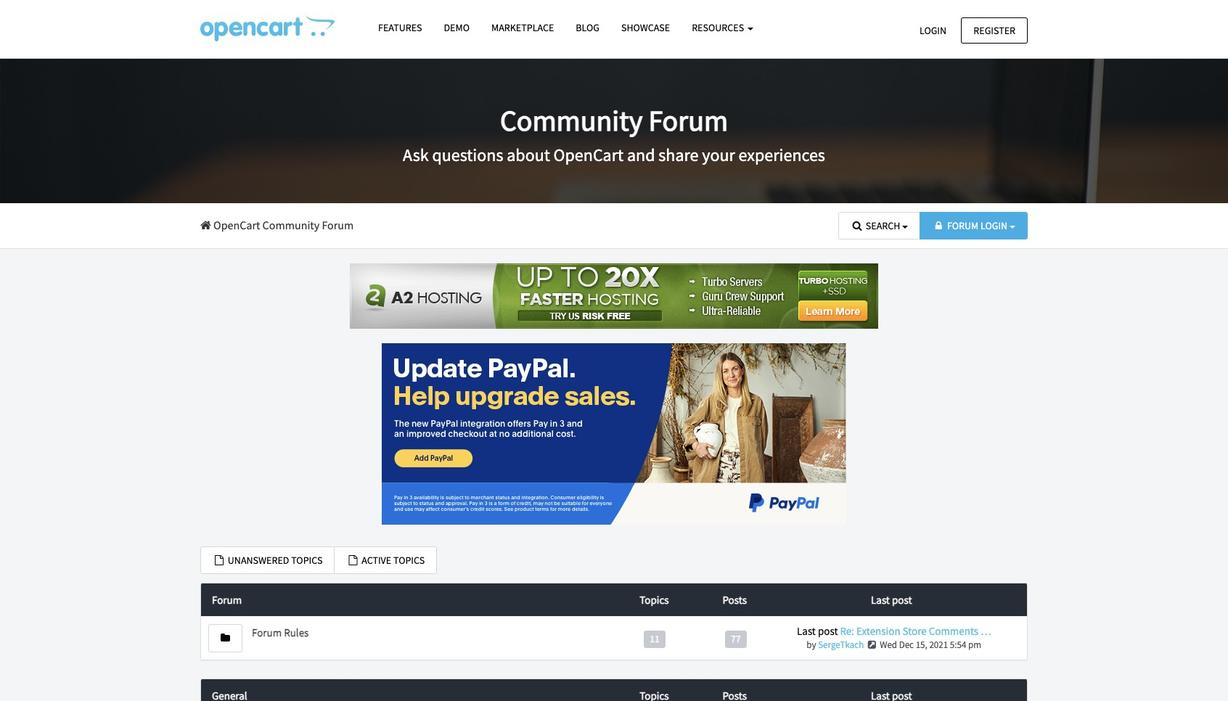 Task type: vqa. For each thing, say whether or not it's contained in the screenshot.
Sort
no



Task type: locate. For each thing, give the bounding box(es) containing it.
post up last post re: extension store comments …
[[892, 593, 912, 607]]

0 vertical spatial post
[[892, 593, 912, 607]]

demo link
[[433, 15, 481, 41]]

0 horizontal spatial post
[[818, 625, 838, 638]]

opencart community forum
[[211, 218, 354, 232]]

topics right active
[[393, 554, 425, 567]]

post for last post re: extension store comments …
[[818, 625, 838, 638]]

file o image
[[347, 555, 360, 565]]

post up by sergetkach at right bottom
[[818, 625, 838, 638]]

opencart left and
[[554, 144, 624, 166]]

wed
[[880, 639, 897, 652]]

comments
[[929, 625, 979, 638]]

search image
[[851, 221, 864, 231]]

1 horizontal spatial community
[[500, 103, 643, 139]]

pm
[[969, 639, 982, 652]]

0 vertical spatial last
[[871, 593, 890, 607]]

1 horizontal spatial last
[[871, 593, 890, 607]]

resources
[[692, 21, 746, 34]]

community
[[500, 103, 643, 139], [263, 218, 320, 232]]

0 vertical spatial community
[[500, 103, 643, 139]]

5:54
[[950, 639, 967, 652]]

marketplace
[[491, 21, 554, 34]]

blog link
[[565, 15, 611, 41]]

1 topics from the left
[[291, 554, 323, 567]]

0 horizontal spatial login
[[920, 24, 947, 37]]

forum
[[649, 103, 728, 139], [322, 218, 354, 232], [947, 219, 979, 232], [212, 593, 242, 607], [252, 626, 282, 640]]

last up extension
[[871, 593, 890, 607]]

search
[[866, 219, 901, 232]]

register
[[974, 24, 1016, 37]]

0 vertical spatial opencart
[[554, 144, 624, 166]]

re: extension store comments … link
[[840, 625, 991, 638]]

15,
[[916, 639, 928, 652]]

about
[[507, 144, 550, 166]]

re:
[[840, 625, 855, 638]]

last
[[871, 593, 890, 607], [797, 625, 816, 638]]

1 vertical spatial opencart
[[213, 218, 260, 232]]

showcase link
[[611, 15, 681, 41]]

2 topics from the left
[[393, 554, 425, 567]]

opencart
[[554, 144, 624, 166], [213, 218, 260, 232]]

wed dec 15, 2021 5:54 pm
[[880, 639, 982, 652]]

1 vertical spatial community
[[263, 218, 320, 232]]

topics
[[291, 554, 323, 567], [393, 554, 425, 567]]

0 horizontal spatial topics
[[291, 554, 323, 567]]

posts
[[723, 593, 747, 607]]

ask
[[403, 144, 429, 166]]

0 horizontal spatial opencart
[[213, 218, 260, 232]]

1 horizontal spatial opencart
[[554, 144, 624, 166]]

last for last post
[[871, 593, 890, 607]]

1 vertical spatial last
[[797, 625, 816, 638]]

1 vertical spatial post
[[818, 625, 838, 638]]

0 vertical spatial login
[[920, 24, 947, 37]]

login right lock 'icon'
[[981, 219, 1008, 232]]

questions
[[432, 144, 503, 166]]

unanswered
[[228, 554, 289, 567]]

features link
[[367, 15, 433, 41]]

login link
[[907, 17, 959, 43]]

view the latest post image
[[866, 641, 878, 650]]

features
[[378, 21, 422, 34]]

post
[[892, 593, 912, 607], [818, 625, 838, 638]]

1 horizontal spatial post
[[892, 593, 912, 607]]

1 vertical spatial login
[[981, 219, 1008, 232]]

file o image
[[213, 555, 226, 565]]

1 horizontal spatial topics
[[393, 554, 425, 567]]

login inside "link"
[[920, 24, 947, 37]]

login
[[920, 24, 947, 37], [981, 219, 1008, 232]]

0 horizontal spatial last
[[797, 625, 816, 638]]

forum inside dropdown button
[[947, 219, 979, 232]]

community inside community forum ask questions about opencart and share your experiences
[[500, 103, 643, 139]]

login left register on the top right of page
[[920, 24, 947, 37]]

forum inside community forum ask questions about opencart and share your experiences
[[649, 103, 728, 139]]

opencart right home image on the top left of the page
[[213, 218, 260, 232]]

opencart inside community forum ask questions about opencart and share your experiences
[[554, 144, 624, 166]]

register link
[[961, 17, 1028, 43]]

topics left file o image
[[291, 554, 323, 567]]

last post re: extension store comments …
[[797, 625, 991, 638]]

2021
[[930, 639, 948, 652]]

0 horizontal spatial community
[[263, 218, 320, 232]]

last up by
[[797, 625, 816, 638]]

forum rules link
[[252, 626, 309, 640]]

1 horizontal spatial login
[[981, 219, 1008, 232]]

opencart community forum link
[[200, 218, 354, 232]]

by
[[807, 639, 816, 652]]

topics for active topics
[[393, 554, 425, 567]]



Task type: describe. For each thing, give the bounding box(es) containing it.
extension
[[857, 625, 901, 638]]

forum rules
[[252, 626, 309, 640]]

forum login
[[947, 219, 1008, 232]]

blog
[[576, 21, 600, 34]]

login inside dropdown button
[[981, 219, 1008, 232]]

topics
[[640, 593, 669, 607]]

marketplace link
[[481, 15, 565, 41]]

demo
[[444, 21, 470, 34]]

active topics
[[360, 554, 425, 567]]

post for last post
[[892, 593, 912, 607]]

showcase
[[621, 21, 670, 34]]

active topics link
[[334, 546, 437, 574]]

community forum ask questions about opencart and share your experiences
[[403, 103, 825, 166]]

forum for forum
[[212, 593, 242, 607]]

topics for unanswered topics
[[291, 554, 323, 567]]

sergetkach
[[818, 639, 864, 652]]

forum rules image
[[221, 633, 230, 643]]

unanswered topics link
[[200, 546, 335, 574]]

forum for forum login
[[947, 219, 979, 232]]

11
[[650, 633, 660, 645]]

last for last post re: extension store comments …
[[797, 625, 816, 638]]

dec
[[899, 639, 914, 652]]

sergetkach link
[[818, 639, 864, 652]]

last post
[[871, 593, 912, 607]]

store
[[903, 625, 927, 638]]

share
[[659, 144, 699, 166]]

and
[[627, 144, 655, 166]]

search button
[[839, 212, 921, 240]]

77
[[731, 633, 741, 645]]

home image
[[200, 219, 211, 231]]

rules
[[284, 626, 309, 640]]

forum login button
[[920, 212, 1028, 240]]

paypal payment gateway image
[[382, 343, 847, 525]]

a2 hosting image
[[350, 263, 878, 329]]

resources link
[[681, 15, 764, 41]]

…
[[981, 625, 991, 638]]

your
[[702, 144, 735, 166]]

unanswered topics
[[226, 554, 323, 567]]

experiences
[[739, 144, 825, 166]]

lock image
[[932, 221, 945, 231]]

by sergetkach
[[807, 639, 864, 652]]

active
[[362, 554, 391, 567]]

forum for forum rules
[[252, 626, 282, 640]]



